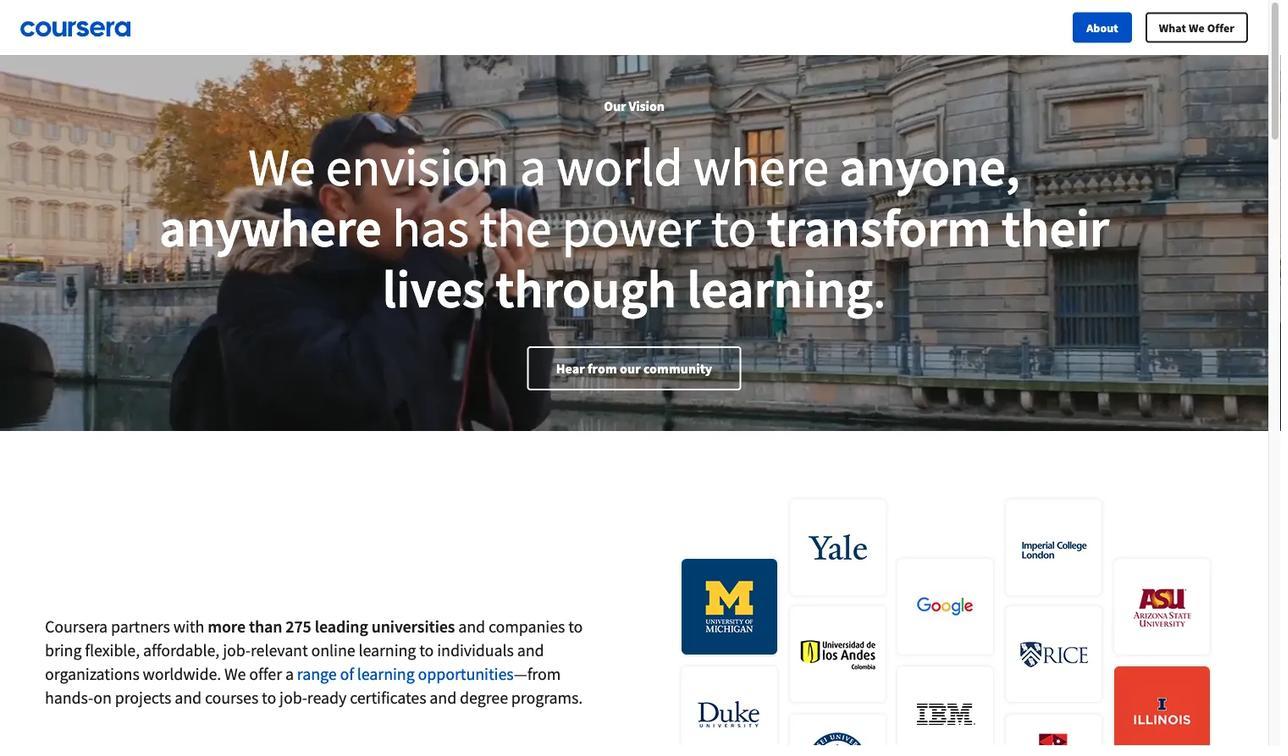Task type: vqa. For each thing, say whether or not it's contained in the screenshot.
rightmost in
no



Task type: describe. For each thing, give the bounding box(es) containing it.
and down worldwide.
[[175, 673, 202, 695]]

hands-
[[45, 673, 93, 695]]

has
[[392, 181, 469, 247]]

transform
[[767, 181, 991, 247]]

.
[[873, 242, 886, 308]]

a inside and companies to bring flexible, affordable, job-relevant online learning to individuals and organizations worldwide. we offer a
[[285, 650, 294, 671]]

individuals
[[437, 626, 514, 647]]

job- inside —from hands-on projects and courses to job-ready certificates and degree programs.
[[280, 673, 307, 695]]

through
[[495, 242, 677, 308]]

power
[[562, 181, 701, 247]]

than
[[249, 602, 282, 623]]

coursera partners image
[[668, 458, 1224, 746]]

programs.
[[512, 673, 583, 695]]

what we offer button
[[1146, 0, 1249, 29]]

and down companies
[[517, 626, 544, 647]]

affordable,
[[143, 626, 220, 647]]

about button
[[1073, 0, 1132, 29]]

job- inside and companies to bring flexible, affordable, job-relevant online learning to individuals and organizations worldwide. we offer a
[[223, 626, 251, 647]]

community
[[644, 346, 713, 363]]

our vision
[[604, 84, 665, 101]]

vision
[[629, 84, 665, 101]]

universities
[[372, 602, 455, 623]]

coursera
[[45, 602, 108, 623]]

flexible,
[[85, 626, 140, 647]]

—from
[[514, 650, 561, 671]]

online
[[311, 626, 355, 647]]

has the power to
[[382, 181, 767, 247]]

offer
[[1208, 6, 1235, 22]]

and companies to bring flexible, affordable, job-relevant online learning to individuals and organizations worldwide. we offer a
[[45, 602, 583, 671]]

about link
[[1073, 0, 1132, 29]]

anyone,
[[840, 120, 1021, 186]]

range of learning opportunities
[[297, 650, 514, 671]]

from
[[588, 346, 617, 363]]

1 vertical spatial we
[[248, 120, 316, 186]]

anyone, anywhere
[[159, 120, 1021, 247]]

our
[[604, 84, 626, 101]]

what we offer link
[[1146, 0, 1249, 29]]



Task type: locate. For each thing, give the bounding box(es) containing it.
organizations
[[45, 650, 139, 671]]

2 horizontal spatial we
[[1189, 6, 1205, 22]]

—from hands-on projects and courses to job-ready certificates and degree programs.
[[45, 650, 583, 695]]

job- down more in the bottom left of the page
[[223, 626, 251, 647]]

the
[[480, 181, 552, 247]]

1 horizontal spatial a
[[520, 120, 546, 186]]

a
[[520, 120, 546, 186], [285, 650, 294, 671]]

learning
[[687, 242, 873, 308], [359, 626, 416, 647], [357, 650, 415, 671]]

bring
[[45, 626, 82, 647]]

range
[[297, 650, 337, 671]]

we
[[1189, 6, 1205, 22], [248, 120, 316, 186], [224, 650, 246, 671]]

we inside and companies to bring flexible, affordable, job-relevant online learning to individuals and organizations worldwide. we offer a
[[224, 650, 246, 671]]

with
[[173, 602, 204, 623]]

we envision a world where
[[248, 120, 840, 186]]

projects
[[115, 673, 171, 695]]

courses
[[205, 673, 258, 695]]

0 horizontal spatial we
[[224, 650, 246, 671]]

on
[[93, 673, 112, 695]]

transform their lives through learning
[[383, 181, 1110, 308]]

leading
[[315, 602, 368, 623]]

and down opportunities
[[430, 673, 457, 695]]

1 vertical spatial job-
[[280, 673, 307, 695]]

what
[[1159, 6, 1187, 22]]

range of learning opportunities link
[[297, 650, 514, 671]]

0 vertical spatial learning
[[687, 242, 873, 308]]

lives
[[383, 242, 485, 308]]

0 vertical spatial a
[[520, 120, 546, 186]]

1 vertical spatial a
[[285, 650, 294, 671]]

offer
[[249, 650, 282, 671]]

0 vertical spatial we
[[1189, 6, 1205, 22]]

about
[[1087, 6, 1119, 22]]

ready
[[307, 673, 347, 695]]

hear from our community
[[556, 346, 713, 363]]

to inside —from hands-on projects and courses to job-ready certificates and degree programs.
[[262, 673, 276, 695]]

275
[[286, 602, 312, 623]]

2 vertical spatial learning
[[357, 650, 415, 671]]

0 horizontal spatial job-
[[223, 626, 251, 647]]

to
[[711, 181, 757, 247], [569, 602, 583, 623], [419, 626, 434, 647], [262, 673, 276, 695]]

our
[[620, 346, 641, 363]]

1 horizontal spatial job-
[[280, 673, 307, 695]]

coursera logo image
[[20, 8, 130, 23]]

hear from our community button
[[527, 333, 741, 377]]

worldwide.
[[143, 650, 221, 671]]

more
[[208, 602, 246, 623]]

we inside button
[[1189, 6, 1205, 22]]

job- down range
[[280, 673, 307, 695]]

certificates
[[350, 673, 426, 695]]

where
[[694, 120, 829, 186]]

0 horizontal spatial a
[[285, 650, 294, 671]]

2 vertical spatial we
[[224, 650, 246, 671]]

relevant
[[251, 626, 308, 647]]

opportunities
[[418, 650, 514, 671]]

anywhere
[[159, 181, 382, 247]]

what we offer
[[1159, 6, 1235, 22]]

1 vertical spatial learning
[[359, 626, 416, 647]]

hear
[[556, 346, 585, 363]]

and up "individuals"
[[458, 602, 485, 623]]

degree
[[460, 673, 508, 695]]

companies
[[489, 602, 565, 623]]

world
[[557, 120, 683, 186]]

learning inside transform their lives through learning
[[687, 242, 873, 308]]

1 horizontal spatial we
[[248, 120, 316, 186]]

coursera partners with more than 275 leading universities
[[45, 602, 455, 623]]

their
[[1002, 181, 1110, 247]]

envision
[[326, 120, 510, 186]]

of
[[340, 650, 354, 671]]

partners
[[111, 602, 170, 623]]

learning inside and companies to bring flexible, affordable, job-relevant online learning to individuals and organizations worldwide. we offer a
[[359, 626, 416, 647]]

0 vertical spatial job-
[[223, 626, 251, 647]]

and
[[458, 602, 485, 623], [517, 626, 544, 647], [175, 673, 202, 695], [430, 673, 457, 695]]

job-
[[223, 626, 251, 647], [280, 673, 307, 695]]



